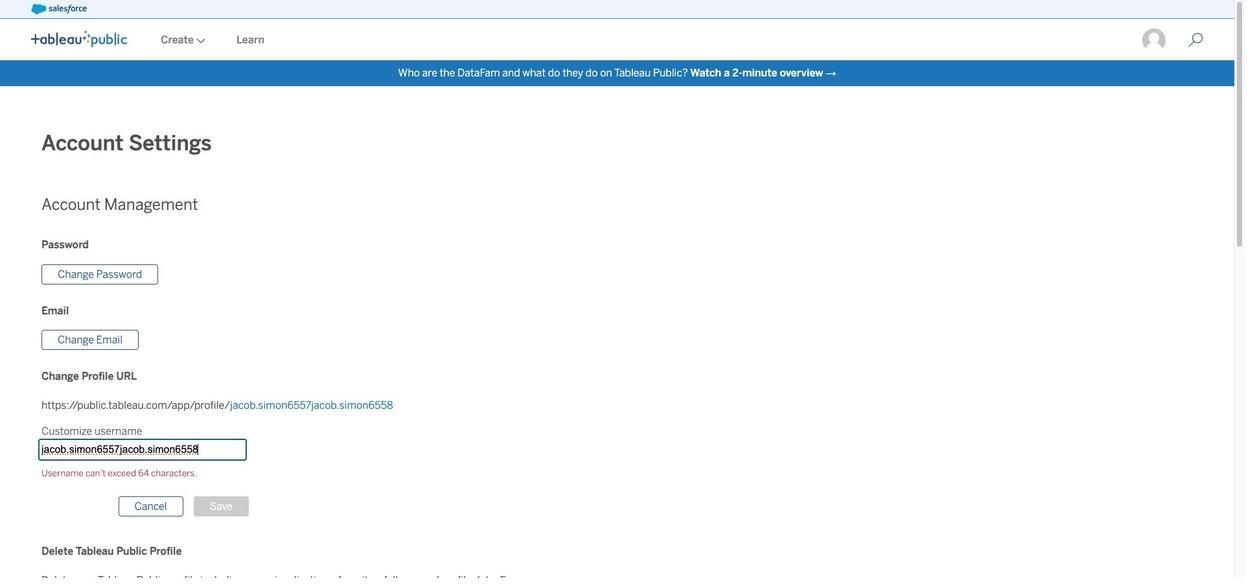 Task type: vqa. For each thing, say whether or not it's contained in the screenshot.
Salesforce Logo at the left top of page
yes



Task type: locate. For each thing, give the bounding box(es) containing it.
None field
[[39, 440, 246, 460]]

logo image
[[31, 30, 127, 47]]

jacob.simon6557 image
[[1141, 27, 1167, 53]]

create image
[[194, 38, 205, 43]]



Task type: describe. For each thing, give the bounding box(es) containing it.
go to search image
[[1172, 32, 1219, 48]]

salesforce logo image
[[31, 4, 87, 14]]



